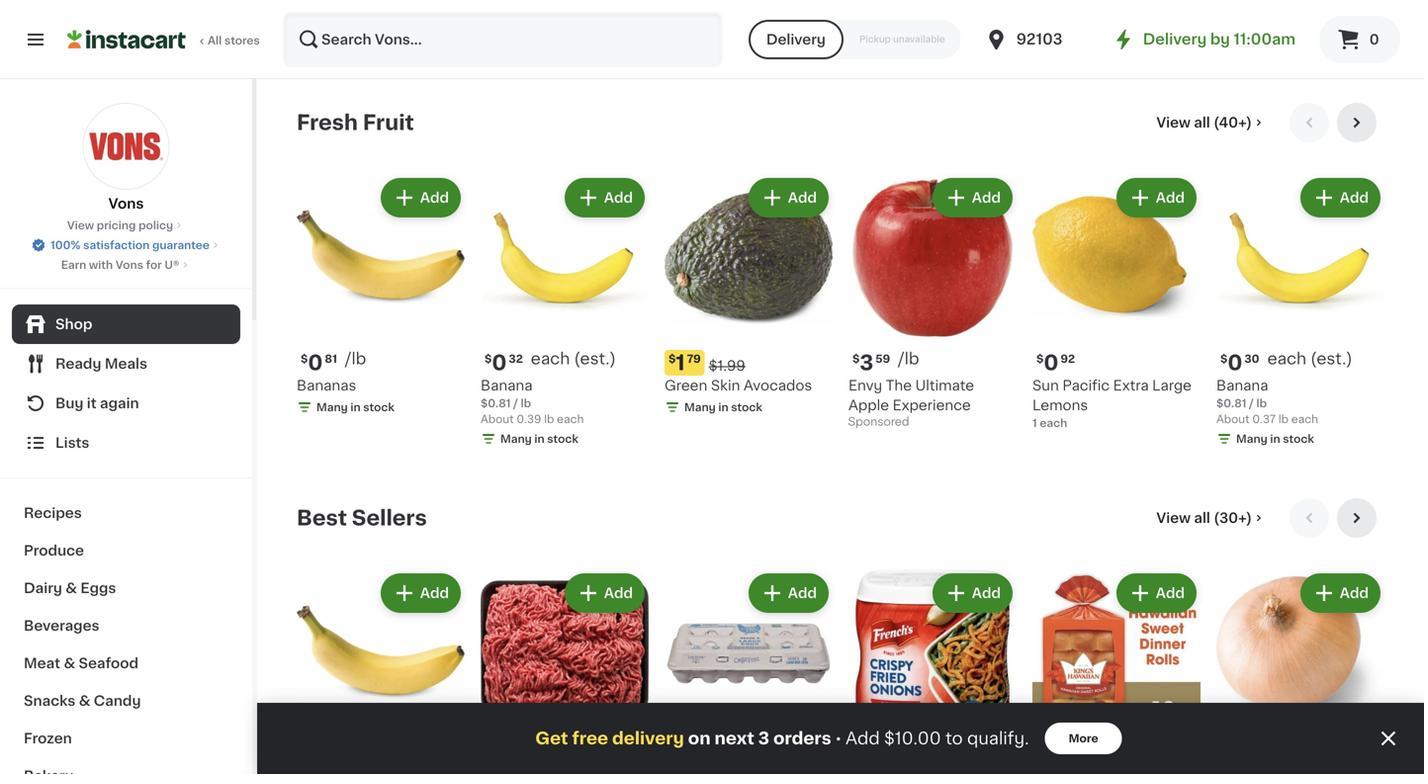 Task type: describe. For each thing, give the bounding box(es) containing it.
earn with vons for u® link
[[61, 257, 191, 273]]

5 99
[[1044, 749, 1075, 769]]

92
[[1061, 354, 1076, 365]]

ready meals button
[[12, 344, 240, 384]]

0.37
[[1253, 414, 1277, 425]]

avocados
[[744, 379, 813, 393]]

dairy
[[24, 582, 62, 596]]

59
[[876, 354, 891, 365]]

qualify.
[[968, 731, 1030, 748]]

$0.30 each (estimated) element
[[1217, 350, 1385, 376]]

banana for $ 0 30 each (est.)
[[1217, 379, 1269, 393]]

0 button
[[1320, 16, 1401, 63]]

stock down $0.81 per pound element
[[363, 402, 395, 413]]

lb up 0.37
[[1257, 398, 1268, 409]]

dairy & eggs
[[24, 582, 116, 596]]

snacks & candy
[[24, 695, 141, 708]]

fresh
[[297, 112, 358, 133]]

lb up the 0.39 in the left bottom of the page
[[521, 398, 531, 409]]

all
[[208, 35, 222, 46]]

pacific
[[1063, 379, 1110, 393]]

buy it again
[[55, 397, 139, 411]]

best sellers
[[297, 508, 427, 529]]

lists link
[[12, 424, 240, 463]]

$ 0 92
[[1037, 353, 1076, 374]]

/lb inside button
[[531, 747, 553, 763]]

frozen link
[[12, 720, 240, 758]]

view pricing policy
[[67, 220, 173, 231]]

get
[[536, 731, 568, 748]]

100% satisfaction guarantee
[[51, 240, 210, 251]]

each inside banana $0.81 / lb about 0.39 lb each
[[557, 414, 584, 425]]

each inside the banana $0.81 / lb about 0.37 lb each
[[1292, 414, 1319, 425]]

to
[[946, 731, 963, 748]]

$ 3 59 /lb
[[853, 351, 920, 374]]

$10.00
[[885, 731, 942, 748]]

best
[[297, 508, 347, 529]]

eggs
[[81, 582, 116, 596]]

large
[[1153, 379, 1192, 393]]

satisfaction
[[83, 240, 150, 251]]

delivery for delivery by 11:00am
[[1144, 32, 1207, 47]]

stores
[[225, 35, 260, 46]]

all for green skin avocados
[[1195, 116, 1211, 130]]

envy the ultimate apple experience
[[849, 379, 975, 413]]

banana $0.81 / lb about 0.37 lb each
[[1217, 379, 1319, 425]]

guarantee
[[152, 240, 210, 251]]

view inside view pricing policy link
[[67, 220, 94, 231]]

beverages link
[[12, 608, 240, 645]]

delivery button
[[749, 20, 844, 59]]

meat & seafood link
[[12, 645, 240, 683]]

/lb button
[[481, 570, 649, 775]]

many down the 0.39 in the left bottom of the page
[[501, 434, 532, 445]]

product group containing /lb
[[481, 570, 649, 775]]

$ 0 32 each (est.)
[[485, 351, 616, 374]]

$0.81 for $ 0 30 each (est.)
[[1217, 398, 1247, 409]]

vons link
[[83, 103, 170, 214]]

product group containing 3
[[849, 174, 1017, 433]]

ultimate
[[916, 379, 975, 393]]

main content containing fresh fruit
[[257, 79, 1425, 775]]

lemons
[[1033, 399, 1089, 413]]

/lb for 3
[[899, 351, 920, 367]]

3 inside treatment tracker modal dialog
[[759, 731, 770, 748]]

•
[[836, 731, 842, 747]]

produce link
[[12, 532, 240, 570]]

4
[[676, 749, 691, 769]]

& for snacks
[[79, 695, 90, 708]]

experience
[[893, 399, 971, 413]]

treatment tracker modal dialog
[[257, 704, 1425, 775]]

buy it again link
[[12, 384, 240, 424]]

ready meals link
[[12, 344, 240, 384]]

$ for $ 4
[[669, 750, 676, 760]]

0 for $ 0 30 each (est.)
[[1228, 353, 1243, 374]]

by
[[1211, 32, 1231, 47]]

delivery for delivery
[[767, 33, 826, 47]]

banana for $ 0 32 each (est.)
[[481, 379, 533, 393]]

product group containing 4
[[665, 570, 833, 775]]

$0.32 each (estimated) element
[[481, 350, 649, 376]]

ready
[[55, 357, 101, 371]]

for
[[146, 260, 162, 271]]

banana $0.81 / lb about 0.39 lb each
[[481, 379, 584, 425]]

79
[[687, 354, 701, 365]]

meals
[[105, 357, 147, 371]]

$ 0 30 each (est.)
[[1221, 351, 1353, 374]]

stock down green skin avocados
[[732, 402, 763, 413]]

many in stock down the 0.39 in the left bottom of the page
[[501, 434, 579, 445]]

Search field
[[285, 14, 721, 65]]

dairy & eggs link
[[12, 570, 240, 608]]

(est.) for $ 0 32 each (est.)
[[574, 351, 616, 367]]

item carousel region containing fresh fruit
[[297, 103, 1385, 483]]

$ 1 79
[[669, 353, 701, 374]]

in down 0.37
[[1271, 434, 1281, 445]]

extra
[[1114, 379, 1149, 393]]

$ for $ 1 79
[[669, 354, 676, 365]]

on
[[688, 731, 711, 748]]

$ for $ 0 30 each (est.)
[[1221, 354, 1228, 365]]

100% satisfaction guarantee button
[[31, 234, 222, 253]]

orders
[[774, 731, 832, 748]]

0.39
[[517, 414, 542, 425]]

buy
[[55, 397, 83, 411]]

candy
[[94, 695, 141, 708]]

earn with vons for u®
[[61, 260, 179, 271]]

100%
[[51, 240, 81, 251]]

stock down the banana $0.81 / lb about 0.37 lb each
[[1284, 434, 1315, 445]]

view for fresh fruit
[[1157, 116, 1191, 130]]

0 for $ 0 81 /lb
[[308, 353, 323, 374]]

view for best sellers
[[1157, 512, 1191, 525]]

add inside treatment tracker modal dialog
[[846, 731, 880, 748]]

more button
[[1045, 723, 1123, 755]]

instacart logo image
[[67, 28, 186, 51]]

11:00am
[[1234, 32, 1296, 47]]

3 inside "$ 3 59 /lb"
[[860, 353, 874, 374]]



Task type: locate. For each thing, give the bounding box(es) containing it.
meat & seafood
[[24, 657, 139, 671]]

0 inside $ 0 32 each (est.)
[[492, 353, 507, 374]]

sun
[[1033, 379, 1060, 393]]

1 / from the left
[[514, 398, 518, 409]]

(40+)
[[1214, 116, 1253, 130]]

0 vertical spatial all
[[1195, 116, 1211, 130]]

32
[[509, 354, 523, 365]]

$ inside $ 0 81 /lb
[[301, 354, 308, 365]]

each right the 0.39 in the left bottom of the page
[[557, 414, 584, 425]]

1 vertical spatial 3
[[759, 731, 770, 748]]

shop link
[[12, 305, 240, 344]]

main content
[[257, 79, 1425, 775]]

about for $ 0 30 each (est.)
[[1217, 414, 1250, 425]]

delivery
[[613, 731, 685, 748]]

/lb right 59
[[899, 351, 920, 367]]

(est.) inside $ 0 32 each (est.)
[[574, 351, 616, 367]]

5
[[1044, 749, 1058, 769]]

recipes
[[24, 507, 82, 520]]

all
[[1195, 116, 1211, 130], [1195, 512, 1211, 525]]

/ for $ 0 30 each (est.)
[[1250, 398, 1255, 409]]

$ inside "$ 3 59 /lb"
[[853, 354, 860, 365]]

$
[[301, 354, 308, 365], [485, 354, 492, 365], [669, 354, 676, 365], [853, 354, 860, 365], [1037, 354, 1044, 365], [1221, 354, 1228, 365], [669, 750, 676, 760]]

$3.59 per pound element
[[849, 350, 1017, 376]]

item carousel region containing best sellers
[[297, 499, 1385, 775]]

lb
[[521, 398, 531, 409], [1257, 398, 1268, 409], [544, 414, 555, 425], [1279, 414, 1289, 425]]

with
[[89, 260, 113, 271]]

$ 4
[[669, 749, 691, 769]]

$ inside $ 1 79
[[669, 354, 676, 365]]

vons up view pricing policy link
[[108, 197, 144, 211]]

None search field
[[283, 12, 723, 67]]

2 vertical spatial &
[[79, 695, 90, 708]]

each inside $ 0 32 each (est.)
[[531, 351, 570, 367]]

delivery by 11:00am link
[[1112, 28, 1296, 51]]

view all (40+)
[[1157, 116, 1253, 130]]

/
[[514, 398, 518, 409], [1250, 398, 1255, 409]]

2 horizontal spatial /lb
[[899, 351, 920, 367]]

(30+)
[[1214, 512, 1253, 525]]

vons logo image
[[83, 103, 170, 190]]

1 horizontal spatial 1
[[1033, 418, 1038, 429]]

all left '(40+)'
[[1195, 116, 1211, 130]]

apple
[[849, 399, 890, 413]]

produce
[[24, 544, 84, 558]]

fresh fruit
[[297, 112, 414, 133]]

/ up the 0.39 in the left bottom of the page
[[514, 398, 518, 409]]

$ left 59
[[853, 354, 860, 365]]

1 horizontal spatial about
[[1217, 414, 1250, 425]]

vons
[[108, 197, 144, 211], [116, 260, 143, 271]]

0 horizontal spatial /
[[514, 398, 518, 409]]

1 all from the top
[[1195, 116, 1211, 130]]

1 vertical spatial item carousel region
[[297, 499, 1385, 775]]

$1.59 per pound element
[[1217, 746, 1385, 772]]

view left '(40+)'
[[1157, 116, 1191, 130]]

& for dairy
[[66, 582, 77, 596]]

2 banana from the left
[[1217, 379, 1269, 393]]

& left candy
[[79, 695, 90, 708]]

1 horizontal spatial (est.)
[[1311, 351, 1353, 367]]

lists
[[55, 436, 89, 450]]

sellers
[[352, 508, 427, 529]]

add
[[420, 191, 449, 205], [604, 191, 633, 205], [788, 191, 817, 205], [972, 191, 1001, 205], [1157, 191, 1185, 205], [1341, 191, 1369, 205], [420, 587, 449, 601], [604, 587, 633, 601], [788, 587, 817, 601], [972, 587, 1001, 601], [1157, 587, 1185, 601], [1341, 587, 1369, 601], [846, 731, 880, 748]]

/lb right 81
[[345, 351, 366, 367]]

each inside $ 0 30 each (est.)
[[1268, 351, 1307, 367]]

all stores
[[208, 35, 260, 46]]

0 vertical spatial &
[[66, 582, 77, 596]]

$ left 81
[[301, 354, 308, 365]]

1 $0.81 from the left
[[481, 398, 511, 409]]

many in stock down 0.37
[[1237, 434, 1315, 445]]

delivery
[[1144, 32, 1207, 47], [767, 33, 826, 47]]

$5.99 original price: $7.99 element
[[849, 746, 1017, 772]]

bananas
[[297, 379, 357, 393]]

product group
[[297, 174, 465, 420], [481, 174, 649, 451], [665, 174, 833, 420], [849, 174, 1017, 433], [1033, 174, 1201, 431], [1217, 174, 1385, 451], [297, 570, 465, 775], [481, 570, 649, 775], [665, 570, 833, 775], [849, 570, 1017, 775], [1033, 570, 1201, 775], [1217, 570, 1385, 775]]

$0.81 per pound element
[[297, 350, 465, 376]]

1 down lemons
[[1033, 418, 1038, 429]]

1 horizontal spatial banana
[[1217, 379, 1269, 393]]

sun pacific extra large lemons 1 each
[[1033, 379, 1192, 429]]

(est.) for $ 0 30 each (est.)
[[1311, 351, 1353, 367]]

in
[[351, 402, 361, 413], [719, 402, 729, 413], [535, 434, 545, 445], [1271, 434, 1281, 445]]

$0.81 down 32
[[481, 398, 511, 409]]

product group containing 1
[[665, 174, 833, 420]]

1 horizontal spatial /
[[1250, 398, 1255, 409]]

each right 32
[[531, 351, 570, 367]]

0 horizontal spatial delivery
[[767, 33, 826, 47]]

in down the 0.39 in the left bottom of the page
[[535, 434, 545, 445]]

92103 button
[[985, 12, 1104, 67]]

meat
[[24, 657, 60, 671]]

view up 100%
[[67, 220, 94, 231]]

each down lemons
[[1040, 418, 1068, 429]]

0 vertical spatial view
[[1157, 116, 1191, 130]]

0 horizontal spatial 1
[[676, 353, 685, 374]]

$ left "79"
[[669, 354, 676, 365]]

1 vertical spatial vons
[[116, 260, 143, 271]]

banana down the 30
[[1217, 379, 1269, 393]]

the
[[886, 379, 912, 393]]

in down skin
[[719, 402, 729, 413]]

view all (40+) button
[[1149, 103, 1275, 142]]

1 vertical spatial view
[[67, 220, 94, 231]]

about inside the banana $0.81 / lb about 0.37 lb each
[[1217, 414, 1250, 425]]

about
[[481, 414, 514, 425], [1217, 414, 1250, 425]]

$ inside $ 0 92
[[1037, 354, 1044, 365]]

$ left 32
[[485, 354, 492, 365]]

banana inside the banana $0.81 / lb about 0.37 lb each
[[1217, 379, 1269, 393]]

delivery inside 'button'
[[767, 33, 826, 47]]

1 inside product group
[[676, 353, 685, 374]]

pricing
[[97, 220, 136, 231]]

81
[[325, 354, 337, 365]]

0 vertical spatial 3
[[860, 353, 874, 374]]

$ for $ 0 92
[[1037, 354, 1044, 365]]

2 all from the top
[[1195, 512, 1211, 525]]

2 vertical spatial view
[[1157, 512, 1191, 525]]

many in stock down skin
[[685, 402, 763, 413]]

lb right the 0.39 in the left bottom of the page
[[544, 414, 555, 425]]

& left eggs
[[66, 582, 77, 596]]

it
[[87, 397, 97, 411]]

$ inside $ 4
[[669, 750, 676, 760]]

many down green
[[685, 402, 716, 413]]

/lb left free
[[531, 747, 553, 763]]

& for meat
[[64, 657, 75, 671]]

about left the 0.39 in the left bottom of the page
[[481, 414, 514, 425]]

all left '(30+)'
[[1195, 512, 1211, 525]]

$0.81 inside banana $0.81 / lb about 0.39 lb each
[[481, 398, 511, 409]]

& right meat
[[64, 657, 75, 671]]

0
[[1370, 33, 1380, 47], [308, 353, 323, 374], [492, 353, 507, 374], [1044, 353, 1059, 374], [1228, 353, 1243, 374]]

get free delivery on next 3 orders • add $10.00 to qualify.
[[536, 731, 1030, 748]]

1 horizontal spatial $0.81
[[1217, 398, 1247, 409]]

again
[[100, 397, 139, 411]]

$0.81 down the 30
[[1217, 398, 1247, 409]]

0 inside $ 0 30 each (est.)
[[1228, 353, 1243, 374]]

$ left the 30
[[1221, 354, 1228, 365]]

banana
[[481, 379, 533, 393], [1217, 379, 1269, 393]]

view left '(30+)'
[[1157, 512, 1191, 525]]

99
[[1060, 750, 1075, 760]]

1 vertical spatial all
[[1195, 512, 1211, 525]]

green skin avocados
[[665, 379, 813, 393]]

/ inside the banana $0.81 / lb about 0.37 lb each
[[1250, 398, 1255, 409]]

each
[[531, 351, 570, 367], [1268, 351, 1307, 367], [557, 414, 584, 425], [1292, 414, 1319, 425], [1040, 418, 1068, 429]]

many down bananas
[[317, 402, 348, 413]]

delivery by 11:00am
[[1144, 32, 1296, 47]]

about inside banana $0.81 / lb about 0.39 lb each
[[481, 414, 514, 425]]

0 horizontal spatial (est.)
[[574, 351, 616, 367]]

$ up sun
[[1037, 354, 1044, 365]]

view all (30+)
[[1157, 512, 1253, 525]]

$1.99
[[709, 359, 746, 373]]

$ for $ 0 81 /lb
[[301, 354, 308, 365]]

view inside view all (40+) popup button
[[1157, 116, 1191, 130]]

lb right 0.37
[[1279, 414, 1289, 425]]

(est.) inside $ 0 30 each (est.)
[[1311, 351, 1353, 367]]

all stores link
[[67, 12, 261, 67]]

1 vertical spatial &
[[64, 657, 75, 671]]

many down 0.37
[[1237, 434, 1268, 445]]

green
[[665, 379, 708, 393]]

$0.81 for $ 0 32 each (est.)
[[481, 398, 511, 409]]

$ inside $ 0 32 each (est.)
[[485, 354, 492, 365]]

2 $0.81 from the left
[[1217, 398, 1247, 409]]

many in stock down bananas
[[317, 402, 395, 413]]

$ 0 81 /lb
[[301, 351, 366, 374]]

1 horizontal spatial 3
[[860, 353, 874, 374]]

0 inside $ 0 81 /lb
[[308, 353, 323, 374]]

3 right the next on the bottom of page
[[759, 731, 770, 748]]

in down bananas
[[351, 402, 361, 413]]

snacks & candy link
[[12, 683, 240, 720]]

1 left "79"
[[676, 353, 685, 374]]

/lb for 0
[[345, 351, 366, 367]]

1 item carousel region from the top
[[297, 103, 1385, 483]]

$0.81 inside the banana $0.81 / lb about 0.37 lb each
[[1217, 398, 1247, 409]]

many in stock
[[317, 402, 395, 413], [685, 402, 763, 413], [501, 434, 579, 445], [1237, 434, 1315, 445]]

free
[[572, 731, 609, 748]]

each right 0.37
[[1292, 414, 1319, 425]]

vons inside earn with vons for u® link
[[116, 260, 143, 271]]

u®
[[165, 260, 179, 271]]

/ up 0.37
[[1250, 398, 1255, 409]]

$ for $ 0 32 each (est.)
[[485, 354, 492, 365]]

1 inside sun pacific extra large lemons 1 each
[[1033, 418, 1038, 429]]

1 horizontal spatial /lb
[[531, 747, 553, 763]]

1 about from the left
[[481, 414, 514, 425]]

2 / from the left
[[1250, 398, 1255, 409]]

1 horizontal spatial delivery
[[1144, 32, 1207, 47]]

all for 4
[[1195, 512, 1211, 525]]

seafood
[[79, 657, 139, 671]]

service type group
[[749, 20, 962, 59]]

view all (30+) button
[[1149, 499, 1275, 538]]

/ for $ 0 32 each (est.)
[[514, 398, 518, 409]]

about left 0.37
[[1217, 414, 1250, 425]]

recipes link
[[12, 495, 240, 532]]

92103
[[1017, 32, 1063, 47]]

3
[[860, 353, 874, 374], [759, 731, 770, 748]]

stock
[[363, 402, 395, 413], [732, 402, 763, 413], [547, 434, 579, 445], [1284, 434, 1315, 445]]

snacks
[[24, 695, 76, 708]]

0 horizontal spatial $0.81
[[481, 398, 511, 409]]

vons down 100% satisfaction guarantee
[[116, 260, 143, 271]]

shop
[[55, 318, 92, 331]]

frozen
[[24, 732, 72, 746]]

$ for $ 3 59 /lb
[[853, 354, 860, 365]]

0 horizontal spatial about
[[481, 414, 514, 425]]

each inside sun pacific extra large lemons 1 each
[[1040, 418, 1068, 429]]

stock down banana $0.81 / lb about 0.39 lb each
[[547, 434, 579, 445]]

0 vertical spatial vons
[[108, 197, 144, 211]]

banana down 32
[[481, 379, 533, 393]]

0 for $ 0 32 each (est.)
[[492, 353, 507, 374]]

fruit
[[363, 112, 414, 133]]

item carousel region
[[297, 103, 1385, 483], [297, 499, 1385, 775]]

more
[[1069, 734, 1099, 745]]

0 vertical spatial item carousel region
[[297, 103, 1385, 483]]

/ inside banana $0.81 / lb about 0.39 lb each
[[514, 398, 518, 409]]

1 (est.) from the left
[[574, 351, 616, 367]]

banana inside banana $0.81 / lb about 0.39 lb each
[[481, 379, 533, 393]]

2 (est.) from the left
[[1311, 351, 1353, 367]]

0 for $ 0 92
[[1044, 353, 1059, 374]]

/lb
[[345, 351, 366, 367], [899, 351, 920, 367], [531, 747, 553, 763]]

0 inside button
[[1370, 33, 1380, 47]]

each right the 30
[[1268, 351, 1307, 367]]

/lb inside "$ 3 59 /lb"
[[899, 351, 920, 367]]

1 vertical spatial 1
[[1033, 418, 1038, 429]]

about for $ 0 32 each (est.)
[[481, 414, 514, 425]]

(est.) up the banana $0.81 / lb about 0.37 lb each
[[1311, 351, 1353, 367]]

$ inside $ 0 30 each (est.)
[[1221, 354, 1228, 365]]

envy
[[849, 379, 883, 393]]

/lb inside $ 0 81 /lb
[[345, 351, 366, 367]]

vons inside vons link
[[108, 197, 144, 211]]

2 item carousel region from the top
[[297, 499, 1385, 775]]

0 horizontal spatial 3
[[759, 731, 770, 748]]

3 left 59
[[860, 353, 874, 374]]

product group containing 5
[[1033, 570, 1201, 775]]

0 horizontal spatial banana
[[481, 379, 533, 393]]

view inside view all (30+) popup button
[[1157, 512, 1191, 525]]

0 horizontal spatial /lb
[[345, 351, 366, 367]]

0 vertical spatial 1
[[676, 353, 685, 374]]

(est.) up banana $0.81 / lb about 0.39 lb each
[[574, 351, 616, 367]]

&
[[66, 582, 77, 596], [64, 657, 75, 671], [79, 695, 90, 708]]

1 banana from the left
[[481, 379, 533, 393]]

$ down delivery
[[669, 750, 676, 760]]

2 about from the left
[[1217, 414, 1250, 425]]

add button
[[383, 180, 459, 216], [567, 180, 643, 216], [751, 180, 827, 216], [935, 180, 1011, 216], [1119, 180, 1195, 216], [1303, 180, 1379, 216], [383, 576, 459, 612], [567, 576, 643, 612], [751, 576, 827, 612], [935, 576, 1011, 612], [1119, 576, 1195, 612], [1303, 576, 1379, 612]]

$1.79 original price: $1.99 element
[[665, 350, 833, 376]]

sponsored badge image
[[849, 417, 909, 428]]



Task type: vqa. For each thing, say whether or not it's contained in the screenshot.
bottommost 19
no



